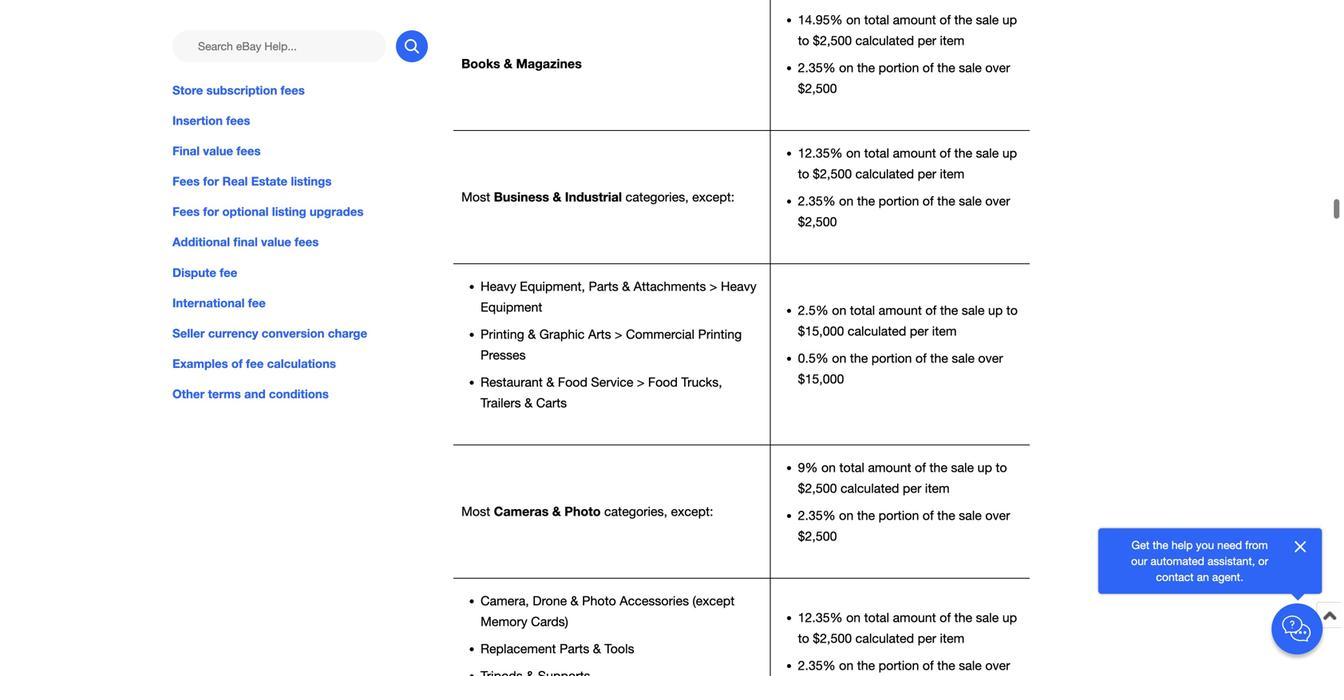 Task type: describe. For each thing, give the bounding box(es) containing it.
on inside 14.95% on total amount of the sale up to $2,500 calculated per item
[[847, 12, 861, 27]]

for for optional
[[203, 205, 219, 219]]

listings
[[291, 174, 332, 189]]

final
[[173, 144, 200, 158]]

up for replacement parts & tools
[[1003, 610, 1017, 625]]

optional
[[222, 205, 269, 219]]

2.35% on the portion of the sale over
[[798, 658, 1011, 676]]

tools
[[605, 642, 635, 656]]

2.5%
[[798, 303, 829, 318]]

from
[[1246, 539, 1269, 552]]

14.95%
[[798, 12, 843, 27]]

currency
[[208, 326, 258, 341]]

camera,
[[481, 594, 529, 608]]

fee for dispute fee
[[220, 265, 237, 280]]

conditions
[[269, 387, 329, 401]]

to inside 14.95% on total amount of the sale up to $2,500 calculated per item
[[798, 33, 810, 48]]

per for business & industrial
[[918, 166, 937, 181]]

total for cameras & photo
[[840, 460, 865, 475]]

of inside "9% on total amount of the sale up to $2,500 calculated per item"
[[915, 460, 926, 475]]

store subscription fees
[[173, 83, 305, 97]]

amount inside 14.95% on total amount of the sale up to $2,500 calculated per item
[[893, 12, 937, 27]]

most business & industrial categories, except:
[[462, 189, 735, 205]]

12.35% for replacement parts & tools
[[798, 610, 843, 625]]

dispute fee
[[173, 265, 237, 280]]

> inside heavy equipment, parts & attachments > heavy equipment
[[710, 279, 718, 294]]

replacement
[[481, 642, 556, 656]]

2 food from the left
[[648, 375, 678, 390]]

seller currency conversion charge
[[173, 326, 367, 341]]

fee for international fee
[[248, 296, 266, 310]]

1 2.35% from the top
[[798, 60, 836, 75]]

replacement parts & tools
[[481, 642, 635, 656]]

an
[[1197, 571, 1210, 584]]

fees for real estate listings link
[[173, 173, 428, 190]]

calculated for printing & graphic arts > commercial printing presses
[[848, 324, 907, 339]]

automated
[[1151, 555, 1205, 568]]

2 vertical spatial fee
[[246, 357, 264, 371]]

store subscription fees link
[[173, 81, 428, 99]]

except: for photo
[[671, 504, 714, 519]]

additional
[[173, 235, 230, 249]]

sale inside 2.5% on total amount of the sale up to $15,000 calculated per item
[[962, 303, 985, 318]]

upgrades
[[310, 205, 364, 219]]

$15,000 inside 0.5% on the portion of the sale over $15,000
[[798, 372, 844, 386]]

additional final value fees
[[173, 235, 319, 249]]

books & magazines
[[462, 56, 582, 71]]

12.35% on total amount of the sale up to $2,500 calculated per item for replacement parts & tools
[[798, 610, 1017, 646]]

photo for drone
[[582, 594, 616, 608]]

international
[[173, 296, 245, 310]]

examples of fee calculations
[[173, 357, 336, 371]]

to for replacement parts & tools
[[798, 631, 810, 646]]

2.35% on the portion of the sale over $2,500 for business & industrial
[[798, 194, 1011, 229]]

sale inside "9% on total amount of the sale up to $2,500 calculated per item"
[[951, 460, 974, 475]]

the inside "9% on total amount of the sale up to $2,500 calculated per item"
[[930, 460, 948, 475]]

$2,500 inside 14.95% on total amount of the sale up to $2,500 calculated per item
[[813, 33, 852, 48]]

insertion fees
[[173, 113, 250, 128]]

calculated for cameras & photo
[[841, 481, 900, 496]]

the inside get the help you need from our automated assistant, or contact an agent.
[[1153, 539, 1169, 552]]

parts inside heavy equipment, parts & attachments > heavy equipment
[[589, 279, 619, 294]]

portion for business & industrial
[[879, 194, 919, 208]]

on inside "9% on total amount of the sale up to $2,500 calculated per item"
[[822, 460, 836, 475]]

2 heavy from the left
[[721, 279, 757, 294]]

fees inside store subscription fees link
[[281, 83, 305, 97]]

of inside 14.95% on total amount of the sale up to $2,500 calculated per item
[[940, 12, 951, 27]]

cards)
[[531, 614, 569, 629]]

item for business & industrial
[[940, 166, 965, 181]]

per for cameras & photo
[[903, 481, 922, 496]]

most cameras & photo categories, except:
[[462, 504, 714, 519]]

total for business & industrial
[[865, 146, 890, 160]]

& inside printing & graphic arts > commercial printing presses
[[528, 327, 536, 342]]

final value fees
[[173, 144, 261, 158]]

amount for business & industrial
[[893, 146, 937, 160]]

equipment,
[[520, 279, 585, 294]]

store
[[173, 83, 203, 97]]

fees for optional listing upgrades link
[[173, 203, 428, 221]]

or
[[1259, 555, 1269, 568]]

books
[[462, 56, 500, 71]]

12.35% for business & industrial
[[798, 146, 843, 160]]

equipment
[[481, 300, 543, 315]]

terms
[[208, 387, 241, 401]]

restaurant
[[481, 375, 543, 390]]

value inside 'link'
[[261, 235, 291, 249]]

need
[[1218, 539, 1243, 552]]

drone
[[533, 594, 567, 608]]

to for printing & graphic arts > commercial printing presses
[[1007, 303, 1018, 318]]

& right business
[[553, 189, 562, 205]]

insertion
[[173, 113, 223, 128]]

12.35% on total amount of the sale up to $2,500 calculated per item for business & industrial
[[798, 146, 1017, 181]]

total for printing & graphic arts > commercial printing presses
[[850, 303, 875, 318]]

(except
[[693, 594, 735, 608]]

fees for fees for optional listing upgrades
[[173, 205, 200, 219]]

seller currency conversion charge link
[[173, 325, 428, 342]]

contact
[[1157, 571, 1194, 584]]

our
[[1132, 555, 1148, 568]]

2.5% on total amount of the sale up to $15,000 calculated per item
[[798, 303, 1018, 339]]

insertion fees link
[[173, 112, 428, 129]]

2.35% for cameras & photo
[[798, 508, 836, 523]]

1 vertical spatial parts
[[560, 642, 590, 656]]

over for replacement parts & tools
[[986, 658, 1011, 673]]

fees for optional listing upgrades
[[173, 205, 364, 219]]

sale inside 14.95% on total amount of the sale up to $2,500 calculated per item
[[976, 12, 999, 27]]

portion for printing & graphic arts > commercial printing presses
[[872, 351, 912, 366]]

up for printing & graphic arts > commercial printing presses
[[989, 303, 1003, 318]]

1 heavy from the left
[[481, 279, 516, 294]]

service
[[591, 375, 634, 390]]

commercial
[[626, 327, 695, 342]]

final
[[233, 235, 258, 249]]

arts
[[588, 327, 611, 342]]

magazines
[[516, 56, 582, 71]]

to for business & industrial
[[798, 166, 810, 181]]

0.5%
[[798, 351, 829, 366]]

attachments
[[634, 279, 706, 294]]

conversion
[[262, 326, 325, 341]]

& right books at the top of the page
[[504, 56, 513, 71]]

calculations
[[267, 357, 336, 371]]

over for business & industrial
[[986, 194, 1011, 208]]

real
[[222, 174, 248, 189]]

printing & graphic arts > commercial printing presses
[[481, 327, 742, 363]]

other terms and conditions link
[[173, 385, 428, 403]]

calculated inside 14.95% on total amount of the sale up to $2,500 calculated per item
[[856, 33, 915, 48]]

listing
[[272, 205, 306, 219]]

$15,000 inside 2.5% on total amount of the sale up to $15,000 calculated per item
[[798, 324, 844, 339]]

other
[[173, 387, 205, 401]]

over for printing & graphic arts > commercial printing presses
[[979, 351, 1003, 366]]

> for commercial
[[615, 327, 623, 342]]

get the help you need from our automated assistant, or contact an agent.
[[1132, 539, 1269, 584]]

per inside 14.95% on total amount of the sale up to $2,500 calculated per item
[[918, 33, 937, 48]]

9% on total amount of the sale up to $2,500 calculated per item
[[798, 460, 1008, 496]]

final value fees link
[[173, 142, 428, 160]]

other terms and conditions
[[173, 387, 329, 401]]

fees for real estate listings
[[173, 174, 332, 189]]

charge
[[328, 326, 367, 341]]

to for cameras & photo
[[996, 460, 1008, 475]]



Task type: vqa. For each thing, say whether or not it's contained in the screenshot.
Examples
yes



Task type: locate. For each thing, give the bounding box(es) containing it.
most inside the most cameras & photo categories, except:
[[462, 504, 490, 519]]

calculated for replacement parts & tools
[[856, 631, 915, 646]]

0 vertical spatial for
[[203, 174, 219, 189]]

$15,000 down 0.5%
[[798, 372, 844, 386]]

additional final value fees link
[[173, 233, 428, 251]]

1 vertical spatial for
[[203, 205, 219, 219]]

heavy
[[481, 279, 516, 294], [721, 279, 757, 294]]

up inside 2.5% on total amount of the sale up to $15,000 calculated per item
[[989, 303, 1003, 318]]

1 12.35% on total amount of the sale up to $2,500 calculated per item from the top
[[798, 146, 1017, 181]]

2.35% for replacement parts & tools
[[798, 658, 836, 673]]

0 vertical spatial 2.35% on the portion of the sale over $2,500
[[798, 60, 1011, 96]]

up for cameras & photo
[[978, 460, 993, 475]]

for up additional
[[203, 205, 219, 219]]

1 horizontal spatial >
[[637, 375, 645, 390]]

0 horizontal spatial food
[[558, 375, 588, 390]]

accessories
[[620, 594, 689, 608]]

3 2.35% on the portion of the sale over $2,500 from the top
[[798, 508, 1011, 544]]

1 vertical spatial fee
[[248, 296, 266, 310]]

$2,500
[[813, 33, 852, 48], [798, 81, 837, 96], [813, 166, 852, 181], [798, 214, 837, 229], [798, 481, 837, 496], [798, 529, 837, 544], [813, 631, 852, 646]]

over inside 2.35% on the portion of the sale over
[[986, 658, 1011, 673]]

4 2.35% from the top
[[798, 658, 836, 673]]

most for cameras
[[462, 504, 490, 519]]

0 vertical spatial parts
[[589, 279, 619, 294]]

& left graphic
[[528, 327, 536, 342]]

3 2.35% from the top
[[798, 508, 836, 523]]

fees inside insertion fees "link"
[[226, 113, 250, 128]]

photo right cameras
[[565, 504, 601, 519]]

most
[[462, 190, 490, 205], [462, 504, 490, 519]]

calculated inside "9% on total amount of the sale up to $2,500 calculated per item"
[[841, 481, 900, 496]]

total inside 2.5% on total amount of the sale up to $15,000 calculated per item
[[850, 303, 875, 318]]

except: inside the most cameras & photo categories, except:
[[671, 504, 714, 519]]

1 vertical spatial 2.35% on the portion of the sale over $2,500
[[798, 194, 1011, 229]]

portion inside 2.35% on the portion of the sale over
[[879, 658, 919, 673]]

0 horizontal spatial printing
[[481, 327, 525, 342]]

fee
[[220, 265, 237, 280], [248, 296, 266, 310], [246, 357, 264, 371]]

1 vertical spatial categories,
[[605, 504, 668, 519]]

portion inside 0.5% on the portion of the sale over $15,000
[[872, 351, 912, 366]]

1 vertical spatial 12.35%
[[798, 610, 843, 625]]

1 vertical spatial most
[[462, 504, 490, 519]]

0 vertical spatial photo
[[565, 504, 601, 519]]

fees down final
[[173, 174, 200, 189]]

portion
[[879, 60, 919, 75], [879, 194, 919, 208], [872, 351, 912, 366], [879, 508, 919, 523], [879, 658, 919, 673]]

calculated for business & industrial
[[856, 166, 915, 181]]

1 vertical spatial fees
[[173, 205, 200, 219]]

value
[[203, 144, 233, 158], [261, 235, 291, 249]]

presses
[[481, 348, 526, 363]]

1 horizontal spatial food
[[648, 375, 678, 390]]

1 most from the top
[[462, 190, 490, 205]]

12.35%
[[798, 146, 843, 160], [798, 610, 843, 625]]

parts down cards)
[[560, 642, 590, 656]]

heavy up the equipment
[[481, 279, 516, 294]]

amount inside 2.5% on total amount of the sale up to $15,000 calculated per item
[[879, 303, 922, 318]]

amount for cameras & photo
[[868, 460, 912, 475]]

portion for cameras & photo
[[879, 508, 919, 523]]

item for printing & graphic arts > commercial printing presses
[[933, 324, 957, 339]]

except: for industrial
[[693, 190, 735, 205]]

portion for replacement parts & tools
[[879, 658, 919, 673]]

2 for from the top
[[203, 205, 219, 219]]

amount for printing & graphic arts > commercial printing presses
[[879, 303, 922, 318]]

item for cameras & photo
[[925, 481, 950, 496]]

most inside the most business & industrial categories, except:
[[462, 190, 490, 205]]

total
[[865, 12, 890, 27], [865, 146, 890, 160], [850, 303, 875, 318], [840, 460, 865, 475], [865, 610, 890, 625]]

trucks,
[[682, 375, 723, 390]]

2.35% inside 2.35% on the portion of the sale over
[[798, 658, 836, 673]]

14.95% on total amount of the sale up to $2,500 calculated per item
[[798, 12, 1017, 48]]

total for replacement parts & tools
[[865, 610, 890, 625]]

except: inside the most business & industrial categories, except:
[[693, 190, 735, 205]]

categories, for industrial
[[626, 190, 689, 205]]

sale
[[976, 12, 999, 27], [959, 60, 982, 75], [976, 146, 999, 160], [959, 194, 982, 208], [962, 303, 985, 318], [952, 351, 975, 366], [951, 460, 974, 475], [959, 508, 982, 523], [976, 610, 999, 625], [959, 658, 982, 673]]

0 vertical spatial categories,
[[626, 190, 689, 205]]

sale inside 0.5% on the portion of the sale over $15,000
[[952, 351, 975, 366]]

food left trucks,
[[648, 375, 678, 390]]

1 2.35% on the portion of the sale over $2,500 from the top
[[798, 60, 1011, 96]]

and
[[244, 387, 266, 401]]

on
[[847, 12, 861, 27], [839, 60, 854, 75], [847, 146, 861, 160], [839, 194, 854, 208], [832, 303, 847, 318], [832, 351, 847, 366], [822, 460, 836, 475], [839, 508, 854, 523], [847, 610, 861, 625], [839, 658, 854, 673]]

2.35% on the portion of the sale over $2,500 for cameras & photo
[[798, 508, 1011, 544]]

the inside 2.5% on total amount of the sale up to $15,000 calculated per item
[[941, 303, 959, 318]]

per inside 2.5% on total amount of the sale up to $15,000 calculated per item
[[910, 324, 929, 339]]

calculated
[[856, 33, 915, 48], [856, 166, 915, 181], [848, 324, 907, 339], [841, 481, 900, 496], [856, 631, 915, 646]]

value right final
[[261, 235, 291, 249]]

you
[[1196, 539, 1215, 552]]

on inside 0.5% on the portion of the sale over $15,000
[[832, 351, 847, 366]]

fees for fees for real estate listings
[[173, 174, 200, 189]]

item inside "9% on total amount of the sale up to $2,500 calculated per item"
[[925, 481, 950, 496]]

categories,
[[626, 190, 689, 205], [605, 504, 668, 519]]

most for business
[[462, 190, 490, 205]]

0 vertical spatial 12.35% on total amount of the sale up to $2,500 calculated per item
[[798, 146, 1017, 181]]

2 horizontal spatial >
[[710, 279, 718, 294]]

& inside camera, drone & photo accessories (except memory cards)
[[571, 594, 579, 608]]

international fee link
[[173, 294, 428, 312]]

12.35% on total amount of the sale up to $2,500 calculated per item
[[798, 146, 1017, 181], [798, 610, 1017, 646]]

total inside "9% on total amount of the sale up to $2,500 calculated per item"
[[840, 460, 865, 475]]

1 vertical spatial >
[[615, 327, 623, 342]]

help
[[1172, 539, 1193, 552]]

cameras
[[494, 504, 549, 519]]

industrial
[[565, 189, 622, 205]]

2 vertical spatial >
[[637, 375, 645, 390]]

fees inside final value fees link
[[237, 144, 261, 158]]

> for food
[[637, 375, 645, 390]]

& left tools
[[593, 642, 601, 656]]

2 $15,000 from the top
[[798, 372, 844, 386]]

2 2.35% on the portion of the sale over $2,500 from the top
[[798, 194, 1011, 229]]

over
[[986, 60, 1011, 75], [986, 194, 1011, 208], [979, 351, 1003, 366], [986, 508, 1011, 523], [986, 658, 1011, 673]]

per inside "9% on total amount of the sale up to $2,500 calculated per item"
[[903, 481, 922, 496]]

photo for cameras
[[565, 504, 601, 519]]

0 horizontal spatial heavy
[[481, 279, 516, 294]]

0 horizontal spatial >
[[615, 327, 623, 342]]

amount
[[893, 12, 937, 27], [893, 146, 937, 160], [879, 303, 922, 318], [868, 460, 912, 475], [893, 610, 937, 625]]

seller
[[173, 326, 205, 341]]

up inside 14.95% on total amount of the sale up to $2,500 calculated per item
[[1003, 12, 1017, 27]]

> right attachments
[[710, 279, 718, 294]]

2 printing from the left
[[698, 327, 742, 342]]

examples
[[173, 357, 228, 371]]

1 horizontal spatial value
[[261, 235, 291, 249]]

categories, inside the most cameras & photo categories, except:
[[605, 504, 668, 519]]

estate
[[251, 174, 288, 189]]

2 12.35% from the top
[[798, 610, 843, 625]]

& inside heavy equipment, parts & attachments > heavy equipment
[[622, 279, 630, 294]]

most left business
[[462, 190, 490, 205]]

amount for replacement parts & tools
[[893, 610, 937, 625]]

fees
[[281, 83, 305, 97], [226, 113, 250, 128], [237, 144, 261, 158], [295, 235, 319, 249]]

2.35%
[[798, 60, 836, 75], [798, 194, 836, 208], [798, 508, 836, 523], [798, 658, 836, 673]]

> inside restaurant & food service > food trucks, trailers & carts
[[637, 375, 645, 390]]

over for cameras & photo
[[986, 508, 1011, 523]]

& right cameras
[[552, 504, 561, 519]]

& left the carts at bottom
[[525, 396, 533, 410]]

1 horizontal spatial heavy
[[721, 279, 757, 294]]

fees down fees for optional listing upgrades link
[[295, 235, 319, 249]]

agent.
[[1213, 571, 1244, 584]]

& right drone
[[571, 594, 579, 608]]

camera, drone & photo accessories (except memory cards)
[[481, 594, 735, 629]]

on inside 2.35% on the portion of the sale over
[[839, 658, 854, 673]]

0 vertical spatial value
[[203, 144, 233, 158]]

to inside "9% on total amount of the sale up to $2,500 calculated per item"
[[996, 460, 1008, 475]]

1 vertical spatial 12.35% on total amount of the sale up to $2,500 calculated per item
[[798, 610, 1017, 646]]

amount inside "9% on total amount of the sale up to $2,500 calculated per item"
[[868, 460, 912, 475]]

of inside 2.5% on total amount of the sale up to $15,000 calculated per item
[[926, 303, 937, 318]]

0 vertical spatial fees
[[173, 174, 200, 189]]

fee up seller currency conversion charge
[[248, 296, 266, 310]]

to
[[798, 33, 810, 48], [798, 166, 810, 181], [1007, 303, 1018, 318], [996, 460, 1008, 475], [798, 631, 810, 646]]

2 2.35% from the top
[[798, 194, 836, 208]]

food up the carts at bottom
[[558, 375, 588, 390]]

2 vertical spatial 2.35% on the portion of the sale over $2,500
[[798, 508, 1011, 544]]

0.5% on the portion of the sale over $15,000
[[798, 351, 1003, 386]]

fees down store subscription fees
[[226, 113, 250, 128]]

total inside 14.95% on total amount of the sale up to $2,500 calculated per item
[[865, 12, 890, 27]]

1 12.35% from the top
[[798, 146, 843, 160]]

fee up and
[[246, 357, 264, 371]]

2 12.35% on total amount of the sale up to $2,500 calculated per item from the top
[[798, 610, 1017, 646]]

1 food from the left
[[558, 375, 588, 390]]

9%
[[798, 460, 818, 475]]

$15,000 down the 2.5%
[[798, 324, 844, 339]]

up for business & industrial
[[1003, 146, 1017, 160]]

printing up trucks,
[[698, 327, 742, 342]]

for
[[203, 174, 219, 189], [203, 205, 219, 219]]

most left cameras
[[462, 504, 490, 519]]

photo inside camera, drone & photo accessories (except memory cards)
[[582, 594, 616, 608]]

0 vertical spatial 12.35%
[[798, 146, 843, 160]]

1 printing from the left
[[481, 327, 525, 342]]

1 vertical spatial $15,000
[[798, 372, 844, 386]]

1 horizontal spatial printing
[[698, 327, 742, 342]]

subscription
[[206, 83, 277, 97]]

Search eBay Help... text field
[[173, 30, 387, 62]]

fees up additional
[[173, 205, 200, 219]]

international fee
[[173, 296, 266, 310]]

per for printing & graphic arts > commercial printing presses
[[910, 324, 929, 339]]

& left attachments
[[622, 279, 630, 294]]

1 for from the top
[[203, 174, 219, 189]]

0 horizontal spatial value
[[203, 144, 233, 158]]

for left "real"
[[203, 174, 219, 189]]

item inside 14.95% on total amount of the sale up to $2,500 calculated per item
[[940, 33, 965, 48]]

except:
[[693, 190, 735, 205], [671, 504, 714, 519]]

1 fees from the top
[[173, 174, 200, 189]]

0 vertical spatial $15,000
[[798, 324, 844, 339]]

carts
[[536, 396, 567, 410]]

memory
[[481, 614, 528, 629]]

> right arts
[[615, 327, 623, 342]]

calculated inside 2.5% on total amount of the sale up to $15,000 calculated per item
[[848, 324, 907, 339]]

1 vertical spatial except:
[[671, 504, 714, 519]]

categories, for photo
[[605, 504, 668, 519]]

heavy equipment, parts & attachments > heavy equipment
[[481, 279, 757, 315]]

of inside 0.5% on the portion of the sale over $15,000
[[916, 351, 927, 366]]

printing up presses
[[481, 327, 525, 342]]

fee up international fee
[[220, 265, 237, 280]]

get the help you need from our automated assistant, or contact an agent. tooltip
[[1124, 537, 1276, 585]]

get
[[1132, 539, 1150, 552]]

$2,500 inside "9% on total amount of the sale up to $2,500 calculated per item"
[[798, 481, 837, 496]]

item inside 2.5% on total amount of the sale up to $15,000 calculated per item
[[933, 324, 957, 339]]

& up the carts at bottom
[[547, 375, 555, 390]]

0 vertical spatial fee
[[220, 265, 237, 280]]

fees up insertion fees "link"
[[281, 83, 305, 97]]

fees inside additional final value fees 'link'
[[295, 235, 319, 249]]

>
[[710, 279, 718, 294], [615, 327, 623, 342], [637, 375, 645, 390]]

1 vertical spatial value
[[261, 235, 291, 249]]

trailers
[[481, 396, 521, 410]]

> right service
[[637, 375, 645, 390]]

food
[[558, 375, 588, 390], [648, 375, 678, 390]]

categories, inside the most business & industrial categories, except:
[[626, 190, 689, 205]]

dispute
[[173, 265, 216, 280]]

value down insertion fees
[[203, 144, 233, 158]]

fees up the fees for real estate listings
[[237, 144, 261, 158]]

2 fees from the top
[[173, 205, 200, 219]]

sale inside 2.35% on the portion of the sale over
[[959, 658, 982, 673]]

photo right drone
[[582, 594, 616, 608]]

on inside 2.5% on total amount of the sale up to $15,000 calculated per item
[[832, 303, 847, 318]]

dispute fee link
[[173, 264, 428, 281]]

graphic
[[540, 327, 585, 342]]

0 vertical spatial most
[[462, 190, 490, 205]]

of inside 2.35% on the portion of the sale over
[[923, 658, 934, 673]]

heavy right attachments
[[721, 279, 757, 294]]

parts up arts
[[589, 279, 619, 294]]

item for replacement parts & tools
[[940, 631, 965, 646]]

business
[[494, 189, 549, 205]]

2 most from the top
[[462, 504, 490, 519]]

for for real
[[203, 174, 219, 189]]

1 vertical spatial photo
[[582, 594, 616, 608]]

fees
[[173, 174, 200, 189], [173, 205, 200, 219]]

over inside 0.5% on the portion of the sale over $15,000
[[979, 351, 1003, 366]]

per for replacement parts & tools
[[918, 631, 937, 646]]

to inside 2.5% on total amount of the sale up to $15,000 calculated per item
[[1007, 303, 1018, 318]]

per
[[918, 33, 937, 48], [918, 166, 937, 181], [910, 324, 929, 339], [903, 481, 922, 496], [918, 631, 937, 646]]

restaurant & food service > food trucks, trailers & carts
[[481, 375, 723, 410]]

2.35% for business & industrial
[[798, 194, 836, 208]]

0 vertical spatial >
[[710, 279, 718, 294]]

> inside printing & graphic arts > commercial printing presses
[[615, 327, 623, 342]]

1 $15,000 from the top
[[798, 324, 844, 339]]

examples of fee calculations link
[[173, 355, 428, 373]]

assistant,
[[1208, 555, 1256, 568]]

the inside 14.95% on total amount of the sale up to $2,500 calculated per item
[[955, 12, 973, 27]]

up inside "9% on total amount of the sale up to $2,500 calculated per item"
[[978, 460, 993, 475]]

0 vertical spatial except:
[[693, 190, 735, 205]]

photo
[[565, 504, 601, 519], [582, 594, 616, 608]]



